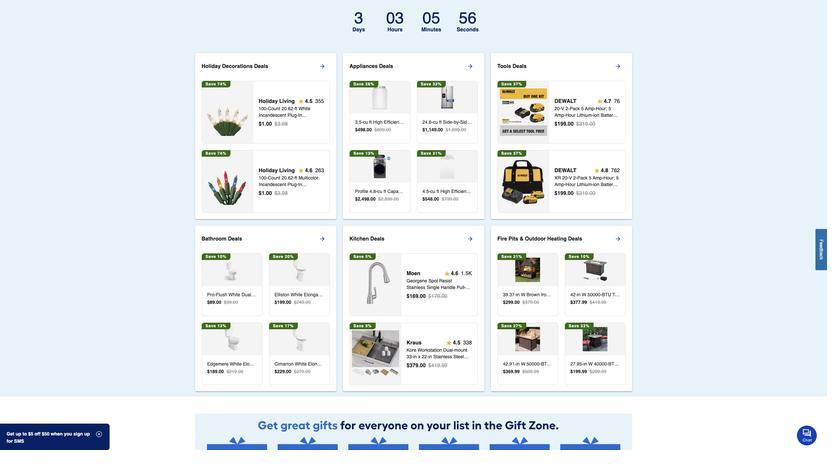 Task type: vqa. For each thing, say whether or not it's contained in the screenshot.


Task type: describe. For each thing, give the bounding box(es) containing it.
save 13% for appliances
[[353, 151, 374, 156]]

holiday decorations deals
[[202, 63, 268, 69]]

$3.98 for 4.5 355
[[275, 121, 288, 127]]

hole
[[436, 361, 446, 366]]

13% for bathroom
[[218, 324, 226, 328]]

498
[[358, 127, 365, 132]]

kitchen deals link
[[350, 231, 484, 247]]

holiday inside "link"
[[202, 63, 221, 69]]

33%
[[581, 324, 590, 328]]

2- inside xr 20-v 2-pack 5 amp-hour; 5 amp-hour lithium-ion battery and charger (charger included)
[[573, 175, 577, 180]]

moen
[[407, 271, 420, 277]]

for
[[7, 439, 13, 444]]

save for 4.6 263 holiday decorations image
[[206, 151, 216, 156]]

03
[[386, 9, 404, 27]]

4.7
[[604, 98, 611, 104]]

kitchen inside georgene spot resist stainless single handle pull- down kitchen faucet with deck plate
[[419, 292, 434, 297]]

263
[[315, 168, 324, 174]]

rating filled image for 4.8 762
[[594, 168, 600, 173]]

holiday decorations image for 4.5 355
[[204, 89, 251, 136]]

00 inside 39.37-in w brown iron wood-burning fire pit $ 299 . 00 $379.00
[[515, 300, 520, 305]]

$319.00 for 4.8 762
[[576, 190, 595, 196]]

74% for 4.6 263
[[218, 151, 226, 156]]

$2,899.00
[[378, 196, 399, 202]]

arrow right image for kitchen deals
[[467, 236, 473, 242]]

with
[[451, 292, 459, 297]]

pack inside 20-v 2-pack 5 amp-hour; 5 amp-hour lithium-ion battery and charger (charger included)
[[570, 106, 580, 111]]

4.6 for 4.6 1.5k
[[451, 271, 458, 277]]

1.5k
[[461, 271, 472, 277]]

battery inside xr 20-v 2-pack 5 amp-hour; 5 amp-hour lithium-ion battery and charger (charger included)
[[601, 182, 615, 187]]

resist
[[439, 279, 452, 284]]

f
[[819, 240, 824, 242]]

top gifts. image
[[207, 437, 267, 450]]

4.5 355
[[305, 98, 324, 104]]

3 days
[[352, 9, 365, 33]]

spot
[[428, 279, 438, 284]]

20.62- for 4.5 355
[[282, 106, 295, 111]]

stainless inside 'kore workstation dual-mount 33-in x 22-in stainless steel single bowl 2-hole workstation kitchen sink'
[[433, 354, 452, 360]]

georgene
[[407, 279, 427, 284]]

1 e from the top
[[819, 242, 824, 245]]

get great gifts for everyone on your list in the gift zone. image
[[195, 414, 632, 437]]

2 e from the top
[[819, 245, 824, 248]]

xr
[[555, 175, 561, 180]]

holiday for 4.6
[[259, 168, 278, 174]]

rating filled image for 4.7 76
[[597, 99, 603, 104]]

white
[[299, 106, 310, 111]]

deals for tools deals
[[513, 63, 527, 69]]

charger inside 20-v 2-pack 5 amp-hour; 5 amp-hour lithium-ion battery and charger (charger included)
[[564, 119, 580, 124]]

burning
[[564, 292, 580, 297]]

v inside 20-v 2-pack 5 amp-hour; 5 amp-hour lithium-ion battery and charger (charger included)
[[561, 106, 564, 111]]

(charger inside xr 20-v 2-pack 5 amp-hour; 5 amp-hour lithium-ion battery and charger (charger included)
[[582, 188, 600, 194]]

kitchen image for kraus
[[352, 330, 399, 378]]

tools image for 4.8
[[500, 158, 547, 205]]

save 27%
[[501, 324, 522, 328]]

hours
[[387, 27, 403, 33]]

89
[[210, 300, 215, 305]]

kore
[[407, 348, 416, 353]]

hour; inside 20-v 2-pack 5 amp-hour; 5 amp-hour lithium-ion battery and charger (charger included)
[[596, 106, 607, 111]]

you
[[64, 432, 72, 437]]

christmas for 4.5
[[259, 119, 280, 124]]

377
[[573, 300, 581, 305]]

save 31%
[[421, 151, 442, 156]]

$50
[[42, 432, 50, 437]]

tools deals link
[[497, 58, 632, 74]]

arrow right image for holiday decorations deals
[[319, 63, 325, 70]]

hour inside xr 20-v 2-pack 5 amp-hour; 5 amp-hour lithium-ion battery and charger (charger included)
[[566, 182, 576, 187]]

. inside 100-count 20.62-ft white incandescent plug-in christmas string lights $ 1 . 00 $3.98
[[265, 121, 266, 127]]

f e e d b a c k
[[819, 240, 824, 260]]

32%
[[433, 82, 442, 87]]

$ 2,498 . 00 $2,899.00
[[355, 196, 399, 202]]

holiday living for 4.5
[[259, 98, 295, 104]]

ft for 4.5
[[295, 106, 297, 111]]

pits
[[509, 236, 518, 242]]

99 for 369
[[515, 369, 520, 374]]

lithium- inside 20-v 2-pack 5 amp-hour; 5 amp-hour lithium-ion battery and charger (charger included)
[[577, 113, 593, 118]]

save 20%
[[273, 254, 294, 259]]

arrow right image
[[319, 236, 325, 242]]

charger inside xr 20-v 2-pack 5 amp-hour; 5 amp-hour lithium-ion battery and charger (charger included)
[[564, 188, 580, 194]]

faucet
[[436, 292, 450, 297]]

189
[[210, 369, 217, 374]]

99 for 377
[[582, 300, 587, 305]]

hour inside 20-v 2-pack 5 amp-hour; 5 amp-hour lithium-ion battery and charger (charger included)
[[566, 113, 576, 118]]

wood-
[[550, 292, 564, 297]]

bathroom
[[202, 236, 227, 242]]

20.62- for 4.6 263
[[282, 175, 295, 180]]

rating filled image for 4.5 338
[[446, 341, 452, 346]]

27%
[[513, 324, 522, 328]]

bathroom image for $279.00
[[287, 327, 312, 352]]

$799.00
[[442, 196, 459, 202]]

$ 199 . 00 $319.00 for 4.8
[[555, 190, 595, 196]]

string for 4.5 355
[[281, 119, 293, 124]]

save 37% for 4.8 762
[[501, 151, 522, 156]]

when
[[51, 432, 63, 437]]

bathroom deals link
[[202, 231, 336, 247]]

arrow right image for appliances deals
[[467, 63, 473, 70]]

save 32%
[[421, 82, 442, 87]]

$99.00
[[224, 300, 238, 305]]

save for appliances image for $799.00
[[421, 151, 431, 156]]

f e e d b a c k button
[[816, 229, 827, 270]]

lights for 4.6
[[294, 188, 307, 194]]

tools
[[497, 63, 511, 69]]

bathroom image for $219.00
[[220, 327, 244, 352]]

00 inside 100-count 20.62-ft multicolor incandescent plug-in christmas string lights $ 1 . 00 $3.98
[[266, 190, 272, 196]]

appliances deals link
[[350, 58, 484, 74]]

appliances image for $799.00
[[435, 154, 460, 179]]

$ 169 . 00 $179.00
[[407, 294, 447, 300]]

10% for 99
[[581, 254, 590, 259]]

save for holiday decorations image for 4.5 355
[[206, 82, 216, 87]]

holiday decorations deals link
[[202, 58, 336, 74]]

sink
[[423, 368, 432, 373]]

2 up from the left
[[84, 432, 90, 437]]

save for $99.00 bathroom image
[[206, 254, 216, 259]]

$179.00
[[428, 294, 447, 300]]

w
[[521, 292, 525, 297]]

4.8
[[601, 168, 608, 174]]

save 13% for bathroom
[[206, 324, 226, 328]]

379
[[410, 363, 418, 369]]

appliances image for $1,699.00
[[435, 85, 460, 110]]

39.37-in w brown iron wood-burning fire pit $ 299 . 00 $379.00
[[503, 292, 596, 305]]

100- for 4.6
[[259, 175, 268, 180]]

days
[[352, 27, 365, 33]]

17%
[[285, 324, 294, 328]]

living for 4.5 355
[[279, 98, 295, 104]]

0 horizontal spatial in
[[413, 354, 417, 360]]

decorations
[[222, 63, 253, 69]]

save for kraus's the "kitchen" image
[[353, 324, 364, 328]]

handle
[[441, 285, 455, 290]]

incandescent for 4.6 263
[[259, 182, 286, 187]]

$ inside 39.37-in w brown iron wood-burning fire pit $ 299 . 00 $379.00
[[503, 300, 506, 305]]

fire pits & outdoor heating image for $509.99
[[516, 327, 540, 352]]

$ 89 . 00 $99.00
[[207, 300, 238, 305]]

1 horizontal spatial workstation
[[447, 361, 471, 366]]

single inside georgene spot resist stainless single handle pull- down kitchen faucet with deck plate
[[427, 285, 440, 290]]

. inside 39.37-in w brown iron wood-burning fire pit $ 299 . 00 $379.00
[[513, 300, 515, 305]]

outdoor
[[525, 236, 546, 242]]

$ inside 100-count 20.62-ft white incandescent plug-in christmas string lights $ 1 . 00 $3.98
[[259, 121, 262, 127]]

appliances
[[350, 63, 378, 69]]

bathroom deals
[[202, 236, 242, 242]]

369
[[506, 369, 513, 374]]

arrow right image for fire pits & outdoor heating deals
[[615, 236, 621, 242]]

03 hours
[[386, 9, 404, 33]]

4.5 for 4.5 338
[[453, 340, 460, 346]]

pull-
[[457, 285, 466, 290]]

2- inside 20-v 2-pack 5 amp-hour; 5 amp-hour lithium-ion battery and charger (charger included)
[[566, 106, 570, 111]]

229
[[277, 369, 285, 374]]

plate
[[407, 298, 417, 304]]

count for 4.5
[[268, 106, 280, 111]]

4.6 263
[[305, 168, 324, 174]]

save for 4.7 tools image
[[501, 82, 512, 87]]

100- for 4.5
[[259, 106, 268, 111]]

save 10% for 89
[[206, 254, 226, 259]]

kitchen image for moen
[[352, 261, 399, 309]]

bowl
[[421, 361, 431, 366]]

355
[[315, 98, 324, 104]]

kitchen deals
[[350, 236, 384, 242]]

20- inside xr 20-v 2-pack 5 amp-hour; 5 amp-hour lithium-ion battery and charger (charger included)
[[562, 175, 569, 180]]

. inside 100-count 20.62-ft multicolor incandescent plug-in christmas string lights $ 1 . 00 $3.98
[[265, 190, 266, 196]]

fire pits & outdoor heating deals
[[497, 236, 582, 242]]

0 vertical spatial workstation
[[418, 348, 442, 353]]

unexpected gifts. image
[[278, 437, 338, 450]]

dual-
[[443, 348, 454, 353]]

$ 379 . 00 $419.99
[[407, 363, 447, 369]]

incandescent for 4.5 355
[[259, 113, 286, 118]]

save 10% for 377
[[569, 254, 590, 259]]

c
[[819, 255, 824, 258]]

save 37% for 4.7 76
[[501, 82, 522, 87]]

$3.98 for 4.6 263
[[275, 190, 288, 196]]



Task type: locate. For each thing, give the bounding box(es) containing it.
1 vertical spatial string
[[281, 188, 293, 194]]

&
[[520, 236, 524, 242]]

0 horizontal spatial fire
[[497, 236, 507, 242]]

bathroom image for $249.00
[[287, 258, 312, 282]]

1 vertical spatial ft
[[295, 175, 297, 180]]

ion inside xr 20-v 2-pack 5 amp-hour; 5 amp-hour lithium-ion battery and charger (charger included)
[[593, 182, 600, 187]]

1 ft from the top
[[295, 106, 297, 111]]

1 horizontal spatial single
[[427, 285, 440, 290]]

e
[[819, 242, 824, 245], [819, 245, 824, 248]]

$ 377 . 99 $419.99
[[570, 300, 606, 305]]

1 horizontal spatial 2-
[[566, 106, 570, 111]]

holiday living for 4.6
[[259, 168, 295, 174]]

$419.99 for $ 377 . 99 $419.99
[[590, 300, 606, 305]]

1 holiday decorations image from the top
[[204, 89, 251, 136]]

single down 33-
[[407, 361, 419, 366]]

workstation down steel
[[447, 361, 471, 366]]

deals inside bathroom deals link
[[228, 236, 242, 242]]

deals inside kitchen deals link
[[370, 236, 384, 242]]

169
[[410, 294, 418, 300]]

2 vertical spatial holiday
[[259, 168, 278, 174]]

10% for 00
[[218, 254, 226, 259]]

1 ion from the top
[[593, 113, 600, 118]]

appliances image for $699.00
[[368, 85, 392, 110]]

kitchen inside 'kore workstation dual-mount 33-in x 22-in stainless steel single bowl 2-hole workstation kitchen sink'
[[407, 368, 422, 373]]

0 horizontal spatial stainless
[[407, 285, 425, 290]]

rating filled image for 4.5 355
[[299, 99, 304, 104]]

holiday for 4.5
[[259, 98, 278, 104]]

100-count 20.62-ft white incandescent plug-in christmas string lights $ 1 . 00 $3.98
[[259, 106, 310, 127]]

fire inside "link"
[[497, 236, 507, 242]]

1 for 4.6
[[262, 190, 265, 196]]

0 vertical spatial v
[[561, 106, 564, 111]]

0 vertical spatial charger
[[564, 119, 580, 124]]

2 count from the top
[[268, 175, 280, 180]]

$ 199 . 00 $319.00
[[555, 121, 595, 127], [555, 190, 595, 196]]

deals inside tools deals link
[[513, 63, 527, 69]]

holiday decorations image
[[204, 89, 251, 136], [204, 158, 251, 205]]

tools image for 4.7
[[500, 89, 547, 136]]

4.5 up mount
[[453, 340, 460, 346]]

single inside 'kore workstation dual-mount 33-in x 22-in stainless steel single bowl 2-hole workstation kitchen sink'
[[407, 361, 419, 366]]

appliances image up $ 1,149 . 00 $1,699.00
[[435, 85, 460, 110]]

bathroom image up $219.00
[[220, 327, 244, 352]]

0 vertical spatial plug-
[[287, 113, 298, 118]]

xr 20-v 2-pack 5 amp-hour; 5 amp-hour lithium-ion battery and charger (charger included)
[[555, 175, 619, 200]]

0 horizontal spatial 13%
[[218, 324, 226, 328]]

1 vertical spatial 37%
[[513, 151, 522, 156]]

kitchen right 169
[[419, 292, 434, 297]]

seconds
[[457, 27, 479, 33]]

in down multicolor
[[298, 182, 302, 187]]

$319.00 for 4.7 76
[[576, 121, 595, 127]]

bathroom image up $249.00
[[287, 258, 312, 282]]

battery
[[601, 113, 615, 118], [601, 182, 615, 187]]

holiday up 100-count 20.62-ft multicolor incandescent plug-in christmas string lights $ 1 . 00 $3.98
[[259, 168, 278, 174]]

0 vertical spatial included)
[[555, 126, 574, 131]]

arrow right image
[[319, 63, 325, 70], [467, 63, 473, 70], [615, 63, 621, 70], [467, 236, 473, 242], [615, 236, 621, 242]]

rating filled image left 4.7
[[597, 99, 603, 104]]

kitchen down bowl at the bottom right of the page
[[407, 368, 422, 373]]

lights
[[294, 119, 307, 124], [294, 188, 307, 194]]

appliances image for $2,899.00
[[368, 154, 392, 179]]

2 kitchen image from the top
[[352, 330, 399, 378]]

living up 100-count 20.62-ft multicolor incandescent plug-in christmas string lights $ 1 . 00 $3.98
[[279, 168, 295, 174]]

2 horizontal spatial in
[[516, 292, 520, 297]]

4.5 up white
[[305, 98, 312, 104]]

1 vertical spatial v
[[569, 175, 572, 180]]

save for bathroom image for $249.00
[[273, 254, 283, 259]]

2 in from the top
[[298, 182, 302, 187]]

20.62- left multicolor
[[282, 175, 295, 180]]

20%
[[285, 254, 294, 259]]

save 33%
[[569, 324, 590, 328]]

lights inside 100-count 20.62-ft multicolor incandescent plug-in christmas string lights $ 1 . 00 $3.98
[[294, 188, 307, 194]]

1 battery from the top
[[601, 113, 615, 118]]

1 $3.98 from the top
[[275, 121, 288, 127]]

2 hour from the top
[[566, 182, 576, 187]]

deals right heating
[[568, 236, 582, 242]]

fire pits & outdoor heating image for $379.00
[[516, 258, 540, 282]]

$379.00
[[522, 300, 539, 305]]

e up b
[[819, 245, 824, 248]]

timer containing 3
[[340, 9, 488, 36]]

christmas inside 100-count 20.62-ft multicolor incandescent plug-in christmas string lights $ 1 . 00 $3.98
[[259, 188, 280, 194]]

4.6 up multicolor
[[305, 168, 312, 174]]

99 right 377
[[582, 300, 587, 305]]

appliances image up $ 2,498 . 00 $2,899.00
[[368, 154, 392, 179]]

save 74% for 4.6
[[206, 151, 226, 156]]

1 in from the top
[[298, 113, 302, 118]]

28%
[[365, 82, 374, 87]]

1 count from the top
[[268, 106, 280, 111]]

1 74% from the top
[[218, 82, 226, 87]]

1 vertical spatial workstation
[[447, 361, 471, 366]]

save for tools image associated with 4.8
[[501, 151, 512, 156]]

$219.00
[[227, 369, 243, 374]]

arrow right image inside appliances deals 'link'
[[467, 63, 473, 70]]

1 vertical spatial 100-
[[259, 175, 268, 180]]

ft left white
[[295, 106, 297, 111]]

2 living from the top
[[279, 168, 295, 174]]

4.7 76
[[604, 98, 620, 104]]

brown
[[527, 292, 540, 297]]

0 vertical spatial and
[[555, 119, 562, 124]]

save for fire pits & outdoor heating image for $379.00
[[501, 254, 512, 259]]

save for $419.99 fire pits & outdoor heating image
[[569, 254, 579, 259]]

lights down white
[[294, 119, 307, 124]]

0 vertical spatial 37%
[[513, 82, 522, 87]]

$ 199 . 99 $299.99
[[570, 369, 606, 374]]

rating filled image up dual-
[[446, 341, 452, 346]]

13% down $ 498 . 00 $699.00
[[365, 151, 374, 156]]

e up d
[[819, 242, 824, 245]]

1 vertical spatial 4.5
[[453, 340, 460, 346]]

10%
[[218, 254, 226, 259], [581, 254, 590, 259]]

deals inside fire pits & outdoor heating deals "link"
[[568, 236, 582, 242]]

4.5
[[305, 98, 312, 104], [453, 340, 460, 346]]

0 horizontal spatial 4.5
[[305, 98, 312, 104]]

1 vertical spatial living
[[279, 168, 295, 174]]

save 74%
[[206, 82, 226, 87], [206, 151, 226, 156]]

v inside xr 20-v 2-pack 5 amp-hour; 5 amp-hour lithium-ion battery and charger (charger included)
[[569, 175, 572, 180]]

1 holiday living from the top
[[259, 98, 295, 104]]

save for $1,699.00 appliances image
[[421, 82, 431, 87]]

sign
[[73, 432, 83, 437]]

1 vertical spatial dewalt
[[555, 168, 576, 174]]

ion inside 20-v 2-pack 5 amp-hour; 5 amp-hour lithium-ion battery and charger (charger included)
[[593, 113, 600, 118]]

1 horizontal spatial save 10%
[[569, 254, 590, 259]]

1 living from the top
[[279, 98, 295, 104]]

1 vertical spatial incandescent
[[259, 182, 286, 187]]

plug- inside 100-count 20.62-ft multicolor incandescent plug-in christmas string lights $ 1 . 00 $3.98
[[287, 182, 298, 187]]

13% down $ 89 . 00 $99.00
[[218, 324, 226, 328]]

$319.00
[[576, 121, 595, 127], [576, 190, 595, 196]]

99 right 369
[[515, 369, 520, 374]]

christmas for 4.6
[[259, 188, 280, 194]]

in inside 39.37-in w brown iron wood-burning fire pit $ 299 . 00 $379.00
[[516, 292, 520, 297]]

holiday living up 100-count 20.62-ft white incandescent plug-in christmas string lights $ 1 . 00 $3.98
[[259, 98, 295, 104]]

1 (charger from the top
[[582, 119, 600, 124]]

workstation
[[418, 348, 442, 353], [447, 361, 471, 366]]

deals right tools
[[513, 63, 527, 69]]

1 included) from the top
[[555, 126, 574, 131]]

living for 4.6 263
[[279, 168, 295, 174]]

rating filled image up resist in the bottom right of the page
[[444, 271, 450, 277]]

1 horizontal spatial 13%
[[365, 151, 374, 156]]

$699.00
[[374, 127, 391, 132]]

appliances image
[[368, 85, 392, 110], [435, 85, 460, 110], [368, 154, 392, 179], [435, 154, 460, 179]]

1 save 10% from the left
[[206, 254, 226, 259]]

ft inside 100-count 20.62-ft multicolor incandescent plug-in christmas string lights $ 1 . 00 $3.98
[[295, 175, 297, 180]]

1 vertical spatial and
[[555, 188, 562, 194]]

lithium- inside xr 20-v 2-pack 5 amp-hour; 5 amp-hour lithium-ion battery and charger (charger included)
[[577, 182, 593, 187]]

0 vertical spatial stainless
[[407, 285, 425, 290]]

incandescent inside 100-count 20.62-ft multicolor incandescent plug-in christmas string lights $ 1 . 00 $3.98
[[259, 182, 286, 187]]

4.5 for 4.5 355
[[305, 98, 312, 104]]

199
[[558, 121, 566, 127], [558, 190, 566, 196], [277, 300, 285, 305], [573, 369, 581, 374]]

$3.98 inside 100-count 20.62-ft multicolor incandescent plug-in christmas string lights $ 1 . 00 $3.98
[[275, 190, 288, 196]]

2 holiday living from the top
[[259, 168, 295, 174]]

holiday left decorations
[[202, 63, 221, 69]]

0 vertical spatial holiday living
[[259, 98, 295, 104]]

fire left pit
[[581, 292, 589, 297]]

plug- for 4.6
[[287, 182, 298, 187]]

1 horizontal spatial $419.99
[[590, 300, 606, 305]]

dewalt for 4.7
[[555, 98, 576, 104]]

$ 199 . 00 $319.00 for 4.7
[[555, 121, 595, 127]]

1 1 from the top
[[262, 121, 265, 127]]

1 100- from the top
[[259, 106, 268, 111]]

in up bowl at the bottom right of the page
[[428, 354, 432, 360]]

1 plug- from the top
[[287, 113, 298, 118]]

0 vertical spatial count
[[268, 106, 280, 111]]

1 vertical spatial 1
[[262, 190, 265, 196]]

1 vertical spatial lithium-
[[577, 182, 593, 187]]

2 holiday decorations image from the top
[[204, 158, 251, 205]]

minutes
[[421, 27, 441, 33]]

0 vertical spatial $3.98
[[275, 121, 288, 127]]

save 10% down "bathroom"
[[206, 254, 226, 259]]

included) inside 20-v 2-pack 5 amp-hour; 5 amp-hour lithium-ion battery and charger (charger included)
[[555, 126, 574, 131]]

save for appliances image for $2,899.00
[[353, 151, 364, 156]]

1 vertical spatial holiday
[[259, 98, 278, 104]]

1 vertical spatial fire
[[581, 292, 589, 297]]

under 10 dollars. image
[[348, 437, 408, 450]]

2 charger from the top
[[564, 188, 580, 194]]

save for $509.99's fire pits & outdoor heating image
[[501, 324, 512, 328]]

arrow right image inside kitchen deals link
[[467, 236, 473, 242]]

string inside 100-count 20.62-ft white incandescent plug-in christmas string lights $ 1 . 00 $3.98
[[281, 119, 293, 124]]

and inside xr 20-v 2-pack 5 amp-hour; 5 amp-hour lithium-ion battery and charger (charger included)
[[555, 188, 562, 194]]

762
[[611, 168, 620, 174]]

1 vertical spatial hour;
[[604, 175, 615, 180]]

bathroom image up $99.00
[[220, 258, 244, 282]]

0 vertical spatial pack
[[570, 106, 580, 111]]

1 vertical spatial charger
[[564, 188, 580, 194]]

d
[[819, 248, 824, 250]]

1 lithium- from the top
[[577, 113, 593, 118]]

count inside 100-count 20.62-ft white incandescent plug-in christmas string lights $ 1 . 00 $3.98
[[268, 106, 280, 111]]

arrow right image inside holiday decorations deals "link"
[[319, 63, 325, 70]]

fire left pits
[[497, 236, 507, 242]]

dewalt up 20-v 2-pack 5 amp-hour; 5 amp-hour lithium-ion battery and charger (charger included)
[[555, 98, 576, 104]]

1 lights from the top
[[294, 119, 307, 124]]

arrow right image inside fire pits & outdoor heating deals "link"
[[615, 236, 621, 242]]

0 vertical spatial $419.99
[[590, 300, 606, 305]]

2 horizontal spatial 2-
[[573, 175, 577, 180]]

0 horizontal spatial 4.6
[[305, 168, 312, 174]]

kore workstation dual-mount 33-in x 22-in stainless steel single bowl 2-hole workstation kitchen sink
[[407, 348, 471, 373]]

fire pits & outdoor heating image for $419.99
[[583, 258, 607, 282]]

1 vertical spatial save 74%
[[206, 151, 226, 156]]

$ 199 . 00 $249.00
[[275, 300, 311, 305]]

plug- for 4.5
[[287, 113, 298, 118]]

save for $299.99 fire pits & outdoor heating image
[[569, 324, 579, 328]]

0 vertical spatial hour
[[566, 113, 576, 118]]

under 20 dollars. image
[[419, 437, 479, 450]]

13%
[[365, 151, 374, 156], [218, 324, 226, 328]]

1 for 4.5
[[262, 121, 265, 127]]

1 string from the top
[[281, 119, 293, 124]]

37% for 4.7 76
[[513, 82, 522, 87]]

get
[[7, 432, 14, 437]]

count inside 100-count 20.62-ft multicolor incandescent plug-in christmas string lights $ 1 . 00 $3.98
[[268, 175, 280, 180]]

and inside 20-v 2-pack 5 amp-hour; 5 amp-hour lithium-ion battery and charger (charger included)
[[555, 119, 562, 124]]

1 vertical spatial save 13%
[[206, 324, 226, 328]]

deals inside appliances deals 'link'
[[379, 63, 393, 69]]

$419.99
[[590, 300, 606, 305], [428, 363, 447, 369]]

fire pits & outdoor heating image for $299.99
[[583, 327, 607, 352]]

pack
[[570, 106, 580, 111], [577, 175, 588, 180]]

up right sign
[[84, 432, 90, 437]]

save for bathroom image associated with $279.00
[[273, 324, 283, 328]]

1 vertical spatial holiday living
[[259, 168, 295, 174]]

1 horizontal spatial rating filled image
[[446, 341, 452, 346]]

1 and from the top
[[555, 119, 562, 124]]

2 included) from the top
[[555, 195, 574, 200]]

2 37% from the top
[[513, 151, 522, 156]]

timer
[[340, 9, 488, 36]]

$5
[[28, 432, 33, 437]]

37% for 4.8 762
[[513, 151, 522, 156]]

heating
[[547, 236, 567, 242]]

1 dewalt from the top
[[555, 98, 576, 104]]

20- inside 20-v 2-pack 5 amp-hour; 5 amp-hour lithium-ion battery and charger (charger included)
[[555, 106, 561, 111]]

0 horizontal spatial rating filled image
[[299, 168, 304, 173]]

1 up from the left
[[16, 432, 21, 437]]

deals up the "5%"
[[370, 236, 384, 242]]

in left x
[[413, 354, 417, 360]]

100-count 20.62-ft multicolor incandescent plug-in christmas string lights $ 1 . 00 $3.98
[[259, 175, 318, 196]]

2 74% from the top
[[218, 151, 226, 156]]

1 save 37% from the top
[[501, 82, 522, 87]]

save 10% down fire pits & outdoor heating deals "link"
[[569, 254, 590, 259]]

1 vertical spatial in
[[298, 182, 302, 187]]

99 left $299.99
[[582, 369, 587, 374]]

deals for kitchen deals
[[370, 236, 384, 242]]

99 for 199
[[582, 369, 587, 374]]

save 5%
[[353, 254, 372, 259]]

1,149
[[425, 127, 437, 132]]

0 vertical spatial string
[[281, 119, 293, 124]]

0 vertical spatial save 13%
[[353, 151, 374, 156]]

0 horizontal spatial rating filled image
[[299, 99, 304, 104]]

workstation up 22-
[[418, 348, 442, 353]]

christmas inside 100-count 20.62-ft white incandescent plug-in christmas string lights $ 1 . 00 $3.98
[[259, 119, 280, 124]]

save for bathroom image related to $219.00
[[206, 324, 216, 328]]

2 10% from the left
[[581, 254, 590, 259]]

1 20.62- from the top
[[282, 106, 295, 111]]

0 horizontal spatial $419.99
[[428, 363, 447, 369]]

count for 4.6
[[268, 175, 280, 180]]

0 vertical spatial kitchen
[[350, 236, 369, 242]]

2 $319.00 from the top
[[576, 190, 595, 196]]

$ 189 . 00 $219.00
[[207, 369, 243, 374]]

2 incandescent from the top
[[259, 182, 286, 187]]

1 charger from the top
[[564, 119, 580, 124]]

rating filled image
[[299, 168, 304, 173], [594, 168, 600, 173], [446, 341, 452, 346]]

in inside 100-count 20.62-ft white incandescent plug-in christmas string lights $ 1 . 00 $3.98
[[298, 113, 302, 118]]

x
[[418, 354, 421, 360]]

2 1 from the top
[[262, 190, 265, 196]]

fire pits & outdoor heating image up $299.99
[[583, 327, 607, 352]]

bathroom image for $99.00
[[220, 258, 244, 282]]

battery down 4.7
[[601, 113, 615, 118]]

1 $ 199 . 00 $319.00 from the top
[[555, 121, 595, 127]]

string inside 100-count 20.62-ft multicolor incandescent plug-in christmas string lights $ 1 . 00 $3.98
[[281, 188, 293, 194]]

100- inside 100-count 20.62-ft multicolor incandescent plug-in christmas string lights $ 1 . 00 $3.98
[[259, 175, 268, 180]]

1 37% from the top
[[513, 82, 522, 87]]

save 74% for 4.5
[[206, 82, 226, 87]]

stainless up hole
[[433, 354, 452, 360]]

2 vertical spatial kitchen
[[407, 368, 422, 373]]

9%
[[365, 324, 372, 328]]

deals for appliances deals
[[379, 63, 393, 69]]

stainless down the georgene
[[407, 285, 425, 290]]

save for appliances image corresponding to $699.00
[[353, 82, 364, 87]]

ft left multicolor
[[295, 175, 297, 180]]

1 vertical spatial stainless
[[433, 354, 452, 360]]

1 save 74% from the top
[[206, 82, 226, 87]]

20.62- inside 100-count 20.62-ft white incandescent plug-in christmas string lights $ 1 . 00 $3.98
[[282, 106, 295, 111]]

1 vertical spatial 20-
[[562, 175, 569, 180]]

13% for appliances
[[365, 151, 374, 156]]

0 horizontal spatial 20-
[[555, 106, 561, 111]]

bathroom image
[[220, 258, 244, 282], [287, 258, 312, 282], [220, 327, 244, 352], [287, 327, 312, 352]]

2 lights from the top
[[294, 188, 307, 194]]

1 horizontal spatial save 13%
[[353, 151, 374, 156]]

1 horizontal spatial v
[[569, 175, 572, 180]]

stainless inside georgene spot resist stainless single handle pull- down kitchen faucet with deck plate
[[407, 285, 425, 290]]

0 horizontal spatial v
[[561, 106, 564, 111]]

fire pits & outdoor heating deals link
[[497, 231, 632, 247]]

holiday living up 100-count 20.62-ft multicolor incandescent plug-in christmas string lights $ 1 . 00 $3.98
[[259, 168, 295, 174]]

1 inside 100-count 20.62-ft white incandescent plug-in christmas string lights $ 1 . 00 $3.98
[[262, 121, 265, 127]]

save 10%
[[206, 254, 226, 259], [569, 254, 590, 259]]

save 13% down 498
[[353, 151, 374, 156]]

0 vertical spatial hour;
[[596, 106, 607, 111]]

rating filled image
[[299, 99, 304, 104], [597, 99, 603, 104], [444, 271, 450, 277]]

1 vertical spatial kitchen image
[[352, 330, 399, 378]]

deals
[[254, 63, 268, 69], [379, 63, 393, 69], [513, 63, 527, 69], [228, 236, 242, 242], [370, 236, 384, 242], [568, 236, 582, 242]]

plug-
[[287, 113, 298, 118], [287, 182, 298, 187]]

dewalt up xr
[[555, 168, 576, 174]]

tools image
[[500, 89, 547, 136], [500, 158, 547, 205]]

33-
[[407, 354, 413, 360]]

off
[[35, 432, 41, 437]]

under 100 dollars. image
[[560, 437, 620, 450]]

4.6 up resist in the bottom right of the page
[[451, 271, 458, 277]]

2 $3.98 from the top
[[275, 190, 288, 196]]

arrow right image inside tools deals link
[[615, 63, 621, 70]]

$419.99 for $ 379 . 00 $419.99
[[428, 363, 447, 369]]

2,498
[[358, 196, 369, 202]]

100- inside 100-count 20.62-ft white incandescent plug-in christmas string lights $ 1 . 00 $3.98
[[259, 106, 268, 111]]

0 vertical spatial lithium-
[[577, 113, 593, 118]]

pack inside xr 20-v 2-pack 5 amp-hour; 5 amp-hour lithium-ion battery and charger (charger included)
[[577, 175, 588, 180]]

0 vertical spatial ion
[[593, 113, 600, 118]]

74% for 4.5 355
[[218, 82, 226, 87]]

ft inside 100-count 20.62-ft white incandescent plug-in christmas string lights $ 1 . 00 $3.98
[[295, 106, 297, 111]]

4.6 for 4.6 263
[[305, 168, 312, 174]]

1 vertical spatial count
[[268, 175, 280, 180]]

appliances image up '$799.00'
[[435, 154, 460, 179]]

1 tools image from the top
[[500, 89, 547, 136]]

deals inside holiday decorations deals "link"
[[254, 63, 268, 69]]

1 kitchen image from the top
[[352, 261, 399, 309]]

incandescent inside 100-count 20.62-ft white incandescent plug-in christmas string lights $ 1 . 00 $3.98
[[259, 113, 286, 118]]

1 horizontal spatial 10%
[[581, 254, 590, 259]]

b
[[819, 250, 824, 253]]

10% down the bathroom deals
[[218, 254, 226, 259]]

single down spot
[[427, 285, 440, 290]]

living up 100-count 20.62-ft white incandescent plug-in christmas string lights $ 1 . 00 $3.98
[[279, 98, 295, 104]]

lights for 4.5
[[294, 119, 307, 124]]

20.62- inside 100-count 20.62-ft multicolor incandescent plug-in christmas string lights $ 1 . 00 $3.98
[[282, 175, 295, 180]]

plug- inside 100-count 20.62-ft white incandescent plug-in christmas string lights $ 1 . 00 $3.98
[[287, 113, 298, 118]]

holiday decorations image for 4.6 263
[[204, 158, 251, 205]]

0 vertical spatial ft
[[295, 106, 297, 111]]

2 christmas from the top
[[259, 188, 280, 194]]

rating filled image left 4.8
[[594, 168, 600, 173]]

20.62-
[[282, 106, 295, 111], [282, 175, 295, 180]]

1 vertical spatial included)
[[555, 195, 574, 200]]

lights down multicolor
[[294, 188, 307, 194]]

0 vertical spatial $319.00
[[576, 121, 595, 127]]

string for 4.6 263
[[281, 188, 293, 194]]

fire
[[497, 236, 507, 242], [581, 292, 589, 297]]

338
[[463, 340, 472, 346]]

rating filled image up multicolor
[[299, 168, 304, 173]]

up left to
[[16, 432, 21, 437]]

fire pits & outdoor heating image up $509.99
[[516, 327, 540, 352]]

kitchen image down 9%
[[352, 330, 399, 378]]

under 50 dollars. image
[[490, 437, 550, 450]]

deals right decorations
[[254, 63, 268, 69]]

2 and from the top
[[555, 188, 562, 194]]

0 vertical spatial 100-
[[259, 106, 268, 111]]

kitchen image down the "5%"
[[352, 261, 399, 309]]

1 vertical spatial hour
[[566, 182, 576, 187]]

1 horizontal spatial 4.6
[[451, 271, 458, 277]]

1 horizontal spatial up
[[84, 432, 90, 437]]

2 lithium- from the top
[[577, 182, 593, 187]]

1 vertical spatial lights
[[294, 188, 307, 194]]

0 vertical spatial 4.6
[[305, 168, 312, 174]]

1 vertical spatial 20.62-
[[282, 175, 295, 180]]

hour; down 4.8 762
[[604, 175, 615, 180]]

save 17%
[[273, 324, 294, 328]]

2 save 10% from the left
[[569, 254, 590, 259]]

included) inside xr 20-v 2-pack 5 amp-hour; 5 amp-hour lithium-ion battery and charger (charger included)
[[555, 195, 574, 200]]

appliances image down the appliances deals
[[368, 85, 392, 110]]

$299.99
[[590, 369, 606, 374]]

save 13%
[[353, 151, 374, 156], [206, 324, 226, 328]]

mount
[[454, 348, 467, 353]]

battery down 4.8 762
[[601, 182, 615, 187]]

in down white
[[298, 113, 302, 118]]

1 horizontal spatial in
[[428, 354, 432, 360]]

dewalt for 4.8
[[555, 168, 576, 174]]

2 save 37% from the top
[[501, 151, 522, 156]]

20.62- left white
[[282, 106, 295, 111]]

in inside 100-count 20.62-ft multicolor incandescent plug-in christmas string lights $ 1 . 00 $3.98
[[298, 182, 302, 187]]

1 10% from the left
[[218, 254, 226, 259]]

in for 4.5
[[298, 113, 302, 118]]

bathroom image up $279.00
[[287, 327, 312, 352]]

rating filled image for 4.6 1.5k
[[444, 271, 450, 277]]

fire pits & outdoor heating image up w
[[516, 258, 540, 282]]

05
[[423, 9, 440, 27]]

0 vertical spatial 13%
[[365, 151, 374, 156]]

$
[[259, 121, 262, 127], [555, 121, 558, 127], [355, 127, 358, 132], [422, 127, 425, 132], [259, 190, 262, 196], [555, 190, 558, 196], [355, 196, 358, 202], [422, 196, 425, 202], [407, 294, 410, 300], [207, 300, 210, 305], [275, 300, 277, 305], [503, 300, 506, 305], [570, 300, 573, 305], [407, 363, 410, 369], [207, 369, 210, 374], [275, 369, 277, 374], [503, 369, 506, 374], [570, 369, 573, 374]]

2 vertical spatial 2-
[[432, 361, 436, 366]]

1 vertical spatial 2-
[[573, 175, 577, 180]]

56
[[459, 9, 477, 27]]

2 20.62- from the top
[[282, 175, 295, 180]]

$ 229 . 00 $279.00
[[275, 369, 311, 374]]

00 inside 100-count 20.62-ft white incandescent plug-in christmas string lights $ 1 . 00 $3.98
[[266, 121, 272, 127]]

in left w
[[516, 292, 520, 297]]

0 horizontal spatial save 13%
[[206, 324, 226, 328]]

2 dewalt from the top
[[555, 168, 576, 174]]

2 tools image from the top
[[500, 158, 547, 205]]

holiday up 100-count 20.62-ft white incandescent plug-in christmas string lights $ 1 . 00 $3.98
[[259, 98, 278, 104]]

1 incandescent from the top
[[259, 113, 286, 118]]

0 horizontal spatial up
[[16, 432, 21, 437]]

lithium-
[[577, 113, 593, 118], [577, 182, 593, 187]]

0 vertical spatial 1
[[262, 121, 265, 127]]

stainless
[[407, 285, 425, 290], [433, 354, 452, 360]]

2 (charger from the top
[[582, 188, 600, 194]]

2- inside 'kore workstation dual-mount 33-in x 22-in stainless steel single bowl 2-hole workstation kitchen sink'
[[432, 361, 436, 366]]

2 battery from the top
[[601, 182, 615, 187]]

1 vertical spatial holiday decorations image
[[204, 158, 251, 205]]

0 horizontal spatial single
[[407, 361, 419, 366]]

1 $319.00 from the top
[[576, 121, 595, 127]]

00
[[266, 121, 272, 127], [568, 121, 574, 127], [367, 127, 372, 132], [438, 127, 443, 132], [266, 190, 272, 196], [568, 190, 574, 196], [371, 196, 376, 202], [434, 196, 439, 202], [420, 294, 426, 300], [216, 300, 221, 305], [286, 300, 291, 305], [515, 300, 520, 305], [420, 363, 426, 369], [219, 369, 224, 374], [286, 369, 291, 374]]

rating filled image for 4.6 263
[[299, 168, 304, 173]]

kitchen up save 5%
[[350, 236, 369, 242]]

hour; inside xr 20-v 2-pack 5 amp-hour; 5 amp-hour lithium-ion battery and charger (charger included)
[[604, 175, 615, 180]]

rating filled image up white
[[299, 99, 304, 104]]

10% down fire pits & outdoor heating deals "link"
[[581, 254, 590, 259]]

save for the "kitchen" image related to moen
[[353, 254, 364, 259]]

0 vertical spatial 74%
[[218, 82, 226, 87]]

2 save 74% from the top
[[206, 151, 226, 156]]

2 ion from the top
[[593, 182, 600, 187]]

1 vertical spatial christmas
[[259, 188, 280, 194]]

05 minutes
[[421, 9, 441, 33]]

22-
[[422, 354, 428, 360]]

deals right appliances
[[379, 63, 393, 69]]

2 horizontal spatial rating filled image
[[594, 168, 600, 173]]

2 ft from the top
[[295, 175, 297, 180]]

$ 548 . 00 $799.00
[[422, 196, 459, 202]]

1 vertical spatial tools image
[[500, 158, 547, 205]]

1 christmas from the top
[[259, 119, 280, 124]]

deck
[[461, 292, 471, 297]]

steel
[[453, 354, 464, 360]]

battery inside 20-v 2-pack 5 amp-hour; 5 amp-hour lithium-ion battery and charger (charger included)
[[601, 113, 615, 118]]

save 13% down "89"
[[206, 324, 226, 328]]

2 100- from the top
[[259, 175, 268, 180]]

2 string from the top
[[281, 188, 293, 194]]

1 hour from the top
[[566, 113, 576, 118]]

save 37%
[[501, 82, 522, 87], [501, 151, 522, 156]]

1 vertical spatial battery
[[601, 182, 615, 187]]

lights inside 100-count 20.62-ft white incandescent plug-in christmas string lights $ 1 . 00 $3.98
[[294, 119, 307, 124]]

2 $ 199 . 00 $319.00 from the top
[[555, 190, 595, 196]]

0 vertical spatial $ 199 . 00 $319.00
[[555, 121, 595, 127]]

548
[[425, 196, 433, 202]]

2 plug- from the top
[[287, 182, 298, 187]]

included)
[[555, 126, 574, 131], [555, 195, 574, 200]]

fire inside 39.37-in w brown iron wood-burning fire pit $ 299 . 00 $379.00
[[581, 292, 589, 297]]

count
[[268, 106, 280, 111], [268, 175, 280, 180]]

1 inside 100-count 20.62-ft multicolor incandescent plug-in christmas string lights $ 1 . 00 $3.98
[[262, 190, 265, 196]]

1 vertical spatial $3.98
[[275, 190, 288, 196]]

chat invite button image
[[797, 426, 817, 446]]

1 vertical spatial pack
[[577, 175, 588, 180]]

(charger
[[582, 119, 600, 124], [582, 188, 600, 194]]

0 vertical spatial in
[[298, 113, 302, 118]]

ft for 4.6
[[295, 175, 297, 180]]

(charger inside 20-v 2-pack 5 amp-hour; 5 amp-hour lithium-ion battery and charger (charger included)
[[582, 119, 600, 124]]

0 vertical spatial save 37%
[[501, 82, 522, 87]]

hour; down 4.7
[[596, 106, 607, 111]]

fire pits & outdoor heating image
[[516, 258, 540, 282], [583, 258, 607, 282], [516, 327, 540, 352], [583, 327, 607, 352]]

$ inside 100-count 20.62-ft multicolor incandescent plug-in christmas string lights $ 1 . 00 $3.98
[[259, 190, 262, 196]]

kitchen image
[[352, 261, 399, 309], [352, 330, 399, 378]]

0 vertical spatial 4.5
[[305, 98, 312, 104]]

$3.98 inside 100-count 20.62-ft white incandescent plug-in christmas string lights $ 1 . 00 $3.98
[[275, 121, 288, 127]]

deals right "bathroom"
[[228, 236, 242, 242]]

in for 4.6
[[298, 182, 302, 187]]

fire pits & outdoor heating image up pit
[[583, 258, 607, 282]]



